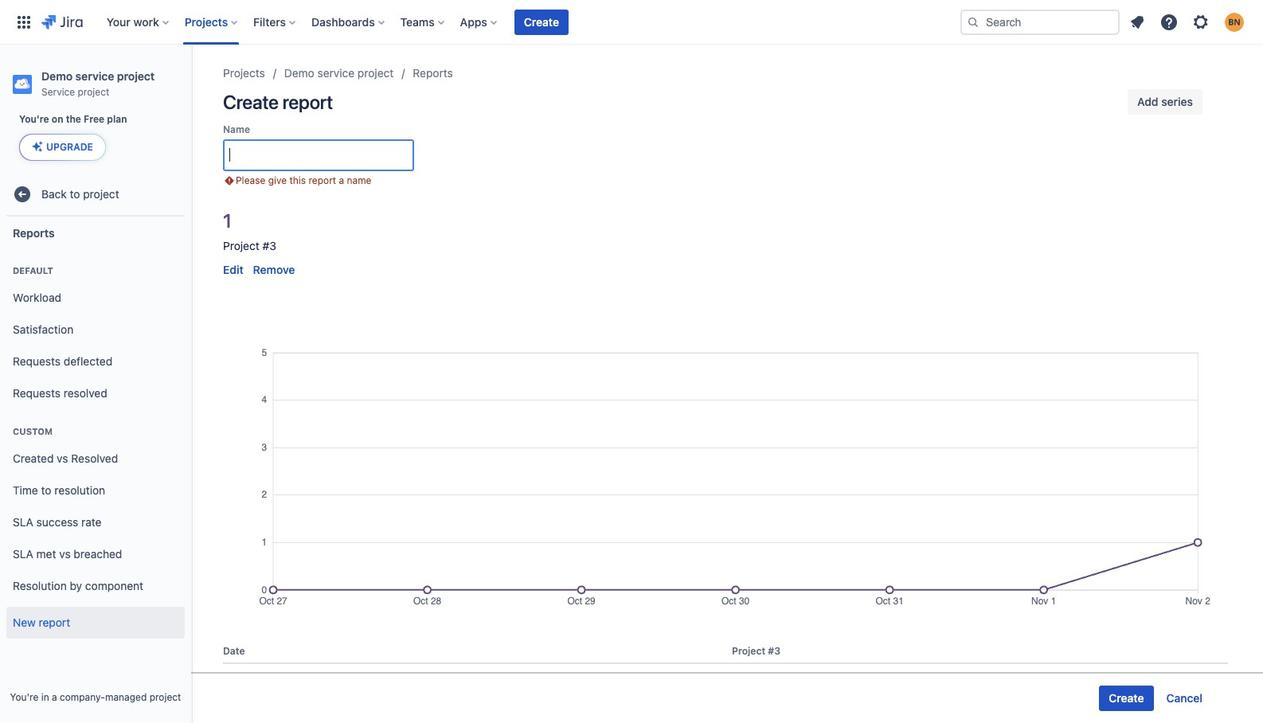 Task type: locate. For each thing, give the bounding box(es) containing it.
satisfaction
[[13, 322, 74, 336]]

apps button
[[455, 9, 503, 35]]

0 vertical spatial requests
[[13, 354, 61, 368]]

project left "reports" link
[[358, 66, 394, 80]]

project right managed
[[149, 691, 181, 703]]

0 vertical spatial project
[[223, 239, 260, 253]]

1
[[223, 209, 232, 232]]

report right the new at the left bottom of the page
[[39, 615, 70, 629]]

demo inside demo service project link
[[284, 66, 315, 80]]

resolution by component link
[[6, 570, 185, 602]]

1 horizontal spatial create button
[[1100, 686, 1154, 711]]

banner containing your work
[[0, 0, 1263, 45]]

a left name
[[339, 174, 344, 186]]

1 requests from the top
[[13, 354, 61, 368]]

to for time
[[41, 483, 51, 497]]

demo service project link
[[284, 64, 394, 83]]

the
[[66, 113, 81, 125]]

1 vertical spatial you're
[[10, 691, 38, 703]]

reports
[[413, 66, 453, 80], [13, 226, 55, 239]]

managed
[[105, 691, 147, 703]]

service down the dashboards
[[318, 66, 355, 80]]

#3 inside 1 project #3
[[263, 239, 276, 253]]

1 vertical spatial to
[[41, 483, 51, 497]]

demo up 'create report' on the top
[[284, 66, 315, 80]]

0 vertical spatial vs
[[57, 451, 68, 465]]

demo inside 'demo service project service project'
[[41, 69, 73, 83]]

component
[[85, 579, 143, 592]]

0 vertical spatial sla
[[13, 515, 33, 529]]

create report
[[223, 91, 333, 113]]

dashboards
[[312, 15, 375, 28]]

time to resolution
[[13, 483, 105, 497]]

1 horizontal spatial reports
[[413, 66, 453, 80]]

success
[[36, 515, 78, 529]]

0 horizontal spatial demo
[[41, 69, 73, 83]]

service up free
[[75, 69, 114, 83]]

create right apps popup button
[[524, 15, 559, 28]]

0 vertical spatial report
[[283, 91, 333, 113]]

custom group
[[6, 409, 185, 607]]

create
[[524, 15, 559, 28], [223, 91, 279, 113], [1109, 691, 1144, 705]]

requests for requests deflected
[[13, 354, 61, 368]]

1 vertical spatial sla
[[13, 547, 33, 561]]

to right time
[[41, 483, 51, 497]]

projects button
[[180, 9, 244, 35]]

settings image
[[1192, 12, 1211, 31]]

projects up 'create report' on the top
[[223, 66, 265, 80]]

0 horizontal spatial service
[[75, 69, 114, 83]]

projects right work
[[185, 15, 228, 28]]

0 vertical spatial reports
[[413, 66, 453, 80]]

upgrade button
[[20, 135, 105, 160]]

name
[[347, 174, 372, 186]]

a right in
[[52, 691, 57, 703]]

resolution by component
[[13, 579, 143, 592]]

1 horizontal spatial create
[[524, 15, 559, 28]]

project
[[223, 239, 260, 253], [732, 645, 766, 657]]

0 vertical spatial to
[[70, 187, 80, 200]]

0 vertical spatial create
[[524, 15, 559, 28]]

0 horizontal spatial create button
[[514, 9, 569, 35]]

2 requests from the top
[[13, 386, 61, 400]]

demo for demo service project service project
[[41, 69, 73, 83]]

1 horizontal spatial demo
[[284, 66, 315, 80]]

report
[[283, 91, 333, 113], [309, 174, 336, 186], [39, 615, 70, 629]]

create button right apps popup button
[[514, 9, 569, 35]]

default group
[[6, 249, 185, 414]]

upgrade
[[46, 141, 93, 153]]

projects
[[185, 15, 228, 28], [223, 66, 265, 80]]

you're
[[19, 113, 49, 125], [10, 691, 38, 703]]

demo up service at top left
[[41, 69, 73, 83]]

jira image
[[41, 12, 83, 31], [41, 12, 83, 31]]

requests
[[13, 354, 61, 368], [13, 386, 61, 400]]

projects inside popup button
[[185, 15, 228, 28]]

service
[[318, 66, 355, 80], [75, 69, 114, 83]]

sla for sla success rate
[[13, 515, 33, 529]]

reports up default
[[13, 226, 55, 239]]

notifications image
[[1128, 12, 1147, 31]]

create left cancel
[[1109, 691, 1144, 705]]

vs right created
[[57, 451, 68, 465]]

sla inside sla met vs breached link
[[13, 547, 33, 561]]

please give this report a name
[[236, 174, 372, 186]]

you're for you're in a company-managed project
[[10, 691, 38, 703]]

0 horizontal spatial to
[[41, 483, 51, 497]]

apps
[[460, 15, 487, 28]]

vs right met
[[59, 547, 71, 561]]

filters button
[[249, 9, 302, 35]]

resolution
[[13, 579, 67, 592]]

reports link
[[413, 64, 453, 83]]

projects link
[[223, 64, 265, 83]]

0 vertical spatial create button
[[514, 9, 569, 35]]

0 horizontal spatial reports
[[13, 226, 55, 239]]

sla down time
[[13, 515, 33, 529]]

you're left on
[[19, 113, 49, 125]]

project for back to project
[[83, 187, 119, 200]]

teams
[[400, 15, 435, 28]]

banner
[[0, 0, 1263, 45]]

sla
[[13, 515, 33, 529], [13, 547, 33, 561]]

1 vertical spatial #3
[[768, 645, 781, 657]]

0 horizontal spatial #3
[[263, 239, 276, 253]]

project inside 1 project #3
[[223, 239, 260, 253]]

new
[[13, 615, 36, 629]]

your
[[107, 15, 130, 28]]

sla met vs breached link
[[6, 539, 185, 570]]

reports down teams dropdown button
[[413, 66, 453, 80]]

2 horizontal spatial create
[[1109, 691, 1144, 705]]

0 vertical spatial #3
[[263, 239, 276, 253]]

0 horizontal spatial a
[[52, 691, 57, 703]]

sla for sla met vs breached
[[13, 547, 33, 561]]

service for demo service project
[[318, 66, 355, 80]]

0 horizontal spatial create
[[223, 91, 279, 113]]

1 vertical spatial a
[[52, 691, 57, 703]]

remove button
[[244, 257, 305, 283]]

to right back
[[70, 187, 80, 200]]

#3
[[263, 239, 276, 253], [768, 645, 781, 657]]

1 vertical spatial project
[[732, 645, 766, 657]]

give
[[268, 174, 287, 186]]

requests down satisfaction
[[13, 354, 61, 368]]

1 horizontal spatial a
[[339, 174, 344, 186]]

project
[[358, 66, 394, 80], [117, 69, 155, 83], [78, 86, 109, 98], [83, 187, 119, 200], [149, 691, 181, 703]]

project right back
[[83, 187, 119, 200]]

you're in a company-managed project
[[10, 691, 181, 703]]

report inside group
[[39, 615, 70, 629]]

deflected
[[64, 354, 112, 368]]

create down projects link
[[223, 91, 279, 113]]

sla inside sla success rate link
[[13, 515, 33, 529]]

0 horizontal spatial project
[[223, 239, 260, 253]]

2 vertical spatial create
[[1109, 691, 1144, 705]]

1 vertical spatial projects
[[223, 66, 265, 80]]

1 vertical spatial create
[[223, 91, 279, 113]]

0 vertical spatial projects
[[185, 15, 228, 28]]

to inside time to resolution link
[[41, 483, 51, 497]]

1 horizontal spatial to
[[70, 187, 80, 200]]

report for create report
[[283, 91, 333, 113]]

a
[[339, 174, 344, 186], [52, 691, 57, 703]]

1 horizontal spatial service
[[318, 66, 355, 80]]

2 sla from the top
[[13, 547, 33, 561]]

report down demo service project link
[[283, 91, 333, 113]]

vs
[[57, 451, 68, 465], [59, 547, 71, 561]]

to inside back to project link
[[70, 187, 80, 200]]

project up plan
[[117, 69, 155, 83]]

breached
[[74, 547, 122, 561]]

projects for projects link
[[223, 66, 265, 80]]

service inside 'demo service project service project'
[[75, 69, 114, 83]]

back
[[41, 187, 67, 200]]

1 sla from the top
[[13, 515, 33, 529]]

workload
[[13, 290, 61, 304]]

1 vertical spatial requests
[[13, 386, 61, 400]]

0 vertical spatial you're
[[19, 113, 49, 125]]

requests up the custom
[[13, 386, 61, 400]]

cancel
[[1167, 691, 1203, 705]]

remove
[[253, 263, 295, 276]]

series
[[1162, 95, 1193, 108]]

2 vertical spatial report
[[39, 615, 70, 629]]

time
[[13, 483, 38, 497]]

report for new report
[[39, 615, 70, 629]]

sla left met
[[13, 547, 33, 561]]

create button left the cancel "button"
[[1100, 686, 1154, 711]]

you're left in
[[10, 691, 38, 703]]

1 horizontal spatial #3
[[768, 645, 781, 657]]

report right this at the top of the page
[[309, 174, 336, 186]]



Task type: vqa. For each thing, say whether or not it's contained in the screenshot.
REQUESTS RESOLVED link
yes



Task type: describe. For each thing, give the bounding box(es) containing it.
free
[[84, 113, 104, 125]]

appswitcher icon image
[[14, 12, 33, 31]]

your work button
[[102, 9, 175, 35]]

work
[[133, 15, 159, 28]]

back to project
[[41, 187, 119, 200]]

project for demo service project service project
[[117, 69, 155, 83]]

projects for projects popup button
[[185, 15, 228, 28]]

new report
[[13, 615, 70, 629]]

sidebar navigation image
[[174, 64, 209, 96]]

demo service project
[[284, 66, 394, 80]]

requests resolved
[[13, 386, 107, 400]]

primary element
[[10, 0, 961, 44]]

demo service project service project
[[41, 69, 155, 98]]

search image
[[967, 16, 980, 28]]

dashboards button
[[307, 9, 391, 35]]

filters
[[253, 15, 286, 28]]

help image
[[1160, 12, 1179, 31]]

edit button
[[223, 262, 244, 278]]

1 horizontal spatial project
[[732, 645, 766, 657]]

resolved
[[71, 451, 118, 465]]

workload link
[[6, 282, 185, 314]]

resolved
[[64, 386, 107, 400]]

your profile and settings image
[[1225, 12, 1244, 31]]

on
[[52, 113, 63, 125]]

resolution
[[54, 483, 105, 497]]

please
[[236, 174, 266, 186]]

date
[[223, 645, 245, 657]]

in
[[41, 691, 49, 703]]

requests deflected
[[13, 354, 112, 368]]

default
[[13, 265, 53, 276]]

custom
[[13, 426, 53, 437]]

1 vertical spatial reports
[[13, 226, 55, 239]]

Name field
[[225, 141, 413, 170]]

satisfaction link
[[6, 314, 185, 346]]

time to resolution link
[[6, 475, 185, 507]]

add series button
[[1128, 89, 1203, 115]]

created
[[13, 451, 54, 465]]

cancel button
[[1157, 686, 1212, 711]]

edit
[[223, 263, 244, 276]]

service
[[41, 86, 75, 98]]

project up free
[[78, 86, 109, 98]]

new report group
[[6, 602, 185, 644]]

1 vertical spatial create button
[[1100, 686, 1154, 711]]

plan
[[107, 113, 127, 125]]

sla success rate
[[13, 515, 102, 529]]

requests deflected link
[[6, 346, 185, 378]]

Search field
[[961, 9, 1120, 35]]

your work
[[107, 15, 159, 28]]

company-
[[60, 691, 105, 703]]

you're on the free plan
[[19, 113, 127, 125]]

error image
[[223, 174, 236, 187]]

add
[[1138, 95, 1159, 108]]

sla success rate link
[[6, 507, 185, 539]]

name
[[223, 123, 250, 135]]

requests for requests resolved
[[13, 386, 61, 400]]

by
[[70, 579, 82, 592]]

service for demo service project service project
[[75, 69, 114, 83]]

rate
[[81, 515, 102, 529]]

project for demo service project
[[358, 66, 394, 80]]

1 vertical spatial vs
[[59, 547, 71, 561]]

1 project #3
[[223, 209, 276, 253]]

sla met vs breached
[[13, 547, 122, 561]]

this
[[290, 174, 306, 186]]

project #3
[[732, 645, 781, 657]]

0 vertical spatial a
[[339, 174, 344, 186]]

create button inside primary element
[[514, 9, 569, 35]]

you're for you're on the free plan
[[19, 113, 49, 125]]

to for back
[[70, 187, 80, 200]]

create inside primary element
[[524, 15, 559, 28]]

created vs resolved link
[[6, 443, 185, 475]]

requests resolved link
[[6, 378, 185, 409]]

met
[[36, 547, 56, 561]]

new report link
[[6, 607, 185, 639]]

1 vertical spatial report
[[309, 174, 336, 186]]

teams button
[[396, 9, 451, 35]]

back to project link
[[6, 178, 185, 210]]

created vs resolved
[[13, 451, 118, 465]]

add series
[[1138, 95, 1193, 108]]

demo for demo service project
[[284, 66, 315, 80]]



